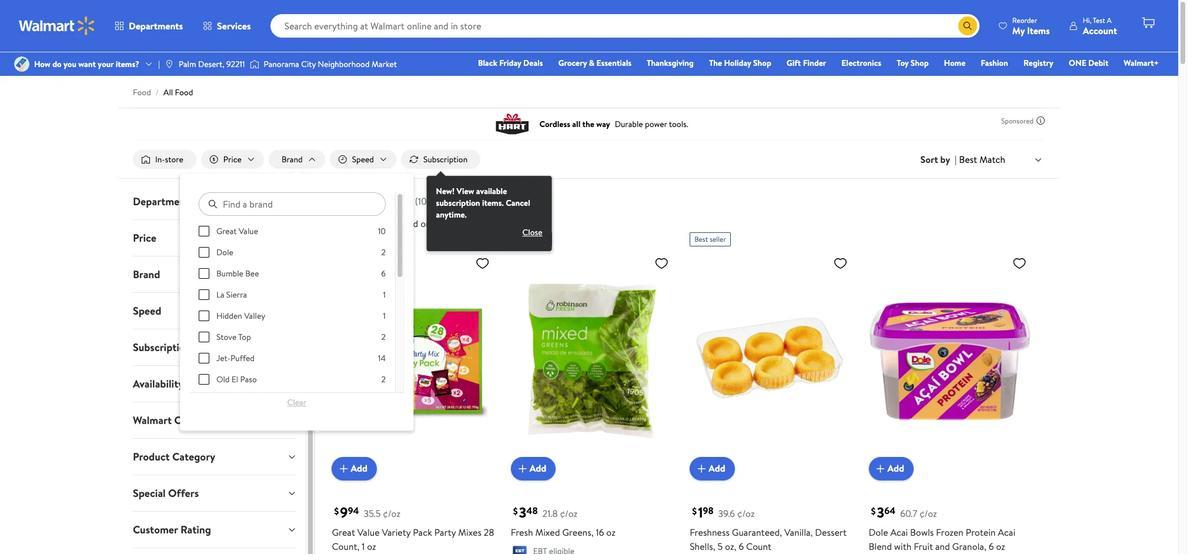 Task type: vqa. For each thing, say whether or not it's contained in the screenshot.
the Dlfl Rectangle image
no



Task type: describe. For each thing, give the bounding box(es) containing it.
cancel
[[506, 197, 530, 209]]

9
[[340, 502, 348, 522]]

 image for panorama
[[250, 58, 259, 70]]

bee
[[246, 268, 259, 279]]

la
[[217, 289, 225, 301]]

walmart cash offers
[[133, 413, 230, 428]]

add to favorites list, fresh mixed greens, 16 oz image
[[655, 256, 669, 271]]

add button for 9
[[332, 457, 377, 480]]

special
[[133, 486, 166, 501]]

best for 1
[[695, 234, 708, 244]]

customer rating button
[[124, 512, 306, 548]]

walmart cash offers tab
[[124, 402, 306, 438]]

subscription button
[[124, 329, 306, 365]]

value inside group
[[239, 225, 258, 237]]

availability tab
[[124, 366, 306, 402]]

essentials
[[597, 57, 632, 69]]

search icon image
[[963, 21, 973, 31]]

walmart cash offers button
[[124, 402, 306, 438]]

variety
[[382, 526, 411, 539]]

group containing great value
[[199, 225, 386, 554]]

do
[[52, 58, 62, 70]]

gift finder
[[787, 57, 827, 69]]

freshness guaranteed, vanilla, dessert shells, 5 oz, 6 count image
[[690, 251, 853, 471]]

food right in at the left of the page
[[387, 192, 413, 208]]

walmart image
[[19, 16, 95, 35]]

1 acai from the left
[[891, 526, 908, 539]]

availability button
[[124, 366, 306, 402]]

new! view available subscription items. cancel anytime. close
[[436, 185, 543, 238]]

vanilla,
[[785, 526, 813, 539]]

$ 3 64 60.7 ¢/oz dole acai bowls frozen protein acai blend with fruit and granola, 6 oz
[[869, 502, 1016, 553]]

Find a brand search field
[[199, 192, 386, 216]]

thanksgiving
[[647, 57, 694, 69]]

friday
[[500, 57, 522, 69]]

1 vertical spatial offers
[[168, 486, 199, 501]]

98
[[703, 504, 714, 517]]

panorama
[[264, 58, 299, 70]]

add to cart image for 1
[[695, 462, 709, 476]]

count
[[746, 540, 772, 553]]

rating
[[181, 522, 211, 537]]

great value variety pack party mixes 28 count, 1 oz image
[[332, 251, 495, 471]]

legal information image
[[450, 219, 460, 228]]

$ 3 48 21.8 ¢/oz fresh mixed greens, 16 oz
[[511, 502, 616, 539]]

old el paso
[[217, 374, 257, 385]]

$ for 3
[[871, 505, 876, 518]]

0 horizontal spatial dole
[[217, 246, 234, 258]]

bumble bee
[[217, 268, 259, 279]]

3 for $ 3 48 21.8 ¢/oz fresh mixed greens, 16 oz
[[519, 502, 527, 522]]

debit
[[1089, 57, 1109, 69]]

deals
[[524, 57, 543, 69]]

how
[[34, 58, 50, 70]]

when
[[353, 217, 374, 230]]

toy shop
[[897, 57, 929, 69]]

walmart+ link
[[1119, 56, 1165, 69]]

value inside $ 9 94 35.5 ¢/oz great value variety pack party mixes 28 count, 1 oz
[[357, 526, 380, 539]]

your
[[98, 58, 114, 70]]

customer rating tab
[[124, 512, 306, 548]]

sort
[[921, 153, 938, 166]]

food link
[[133, 86, 151, 98]]

0 vertical spatial |
[[158, 58, 160, 70]]

want
[[78, 58, 96, 70]]

bowls
[[910, 526, 934, 539]]

oz,
[[725, 540, 737, 553]]

¢/oz inside '$ 3 48 21.8 ¢/oz fresh mixed greens, 16 oz'
[[560, 507, 578, 520]]

sort by |
[[921, 153, 957, 166]]

price when purchased online
[[330, 217, 445, 230]]

cash
[[174, 413, 197, 428]]

new!
[[436, 185, 455, 197]]

reorder my items
[[1013, 15, 1050, 37]]

food right /
[[175, 86, 193, 98]]

toy shop link
[[892, 56, 934, 69]]

speed tab
[[124, 293, 306, 329]]

walmart
[[133, 413, 172, 428]]

home
[[944, 57, 966, 69]]

3 for $ 3 64 60.7 ¢/oz dole acai bowls frozen protein acai blend with fruit and granola, 6 oz
[[877, 502, 885, 522]]

add button for 3
[[511, 457, 556, 480]]

1 vertical spatial brand button
[[124, 256, 306, 292]]

availability
[[133, 376, 184, 391]]

fashion
[[981, 57, 1009, 69]]

items.
[[482, 197, 504, 209]]

$ 1 98 39.6 ¢/oz freshness guaranteed, vanilla, dessert shells, 5 oz, 6 count
[[690, 502, 847, 553]]

0 vertical spatial departments button
[[105, 12, 193, 40]]

$ for 1
[[692, 505, 697, 518]]

desert,
[[198, 58, 224, 70]]

cart contains 0 items total amount $0.00 image
[[1142, 16, 1156, 30]]

jet-
[[217, 352, 231, 364]]

fresh mixed greens, 16 oz image
[[511, 251, 674, 471]]

add for 1
[[709, 462, 726, 475]]

best inside dropdown button
[[959, 153, 978, 166]]

subscription tab
[[124, 329, 306, 365]]

services button
[[193, 12, 261, 40]]

in
[[375, 192, 384, 208]]

2 horizontal spatial price
[[330, 217, 351, 230]]

best for 3
[[516, 234, 529, 244]]

grocery & essentials link
[[553, 56, 637, 69]]

/
[[156, 86, 159, 98]]

price inside sort and filter section element
[[223, 154, 242, 165]]

food left /
[[133, 86, 151, 98]]

add to favorites list, great value variety pack party mixes 28 count, 1 oz image
[[476, 256, 490, 271]]

21.8
[[543, 507, 558, 520]]

price button inside sort and filter section element
[[201, 150, 264, 169]]

black friday deals
[[478, 57, 543, 69]]

2 for top
[[382, 331, 386, 343]]

purchased
[[377, 217, 418, 230]]

close
[[523, 227, 543, 238]]

and
[[936, 540, 950, 553]]

the
[[709, 57, 722, 69]]

customer
[[133, 522, 178, 537]]

the holiday shop
[[709, 57, 772, 69]]

1 vertical spatial departments button
[[124, 184, 306, 219]]

stove top
[[217, 331, 251, 343]]

| inside sort and filter section element
[[955, 153, 957, 166]]

¢/oz for 1
[[737, 507, 755, 520]]

6 inside $ 1 98 39.6 ¢/oz freshness guaranteed, vanilla, dessert shells, 5 oz, 6 count
[[739, 540, 744, 553]]

48
[[527, 504, 538, 517]]

 image for palm
[[165, 59, 174, 69]]

5
[[718, 540, 723, 553]]

seller for 1
[[710, 234, 726, 244]]

food / all food
[[133, 86, 193, 98]]

city
[[301, 58, 316, 70]]

1 shop from the left
[[753, 57, 772, 69]]

palm
[[179, 58, 196, 70]]

oz inside $ 9 94 35.5 ¢/oz great value variety pack party mixes 28 count, 1 oz
[[367, 540, 376, 553]]

0 horizontal spatial 6
[[381, 268, 386, 279]]

fresh
[[511, 526, 533, 539]]

electronics
[[842, 57, 882, 69]]

dole acai bowls frozen protein acai blend with fruit and granola, 6 oz image
[[869, 251, 1032, 471]]

35.5
[[364, 507, 381, 520]]

oz inside '$ 3 48 21.8 ¢/oz fresh mixed greens, 16 oz'
[[607, 526, 616, 539]]

store
[[165, 154, 183, 165]]

sierra
[[227, 289, 247, 301]]



Task type: locate. For each thing, give the bounding box(es) containing it.
&
[[589, 57, 595, 69]]

1 seller from the left
[[531, 234, 547, 244]]

1 vertical spatial value
[[357, 526, 380, 539]]

seller for 3
[[531, 234, 547, 244]]

$ left the "98" at the bottom right of the page
[[692, 505, 697, 518]]

1 3 from the left
[[519, 502, 527, 522]]

$ inside $ 1 98 39.6 ¢/oz freshness guaranteed, vanilla, dessert shells, 5 oz, 6 count
[[692, 505, 697, 518]]

mixes
[[458, 526, 482, 539]]

value
[[239, 225, 258, 237], [357, 526, 380, 539]]

add button
[[332, 457, 377, 480], [511, 457, 556, 480], [690, 457, 735, 480], [869, 457, 914, 480]]

test
[[1093, 15, 1106, 25]]

0 vertical spatial offers
[[199, 413, 230, 428]]

0 vertical spatial brand
[[282, 154, 303, 165]]

a
[[1107, 15, 1112, 25]]

1 vertical spatial great
[[332, 526, 355, 539]]

pack
[[413, 526, 432, 539]]

price inside tab
[[133, 231, 156, 245]]

0 horizontal spatial subscription
[[133, 340, 191, 355]]

3 up fresh
[[519, 502, 527, 522]]

great down the departments tab
[[217, 225, 237, 237]]

3 $ from the left
[[692, 505, 697, 518]]

best seller for 1
[[695, 234, 726, 244]]

account
[[1083, 24, 1118, 37]]

one debit link
[[1064, 56, 1114, 69]]

2 for el
[[382, 374, 386, 385]]

price button down the departments tab
[[124, 220, 306, 256]]

subscription button
[[401, 150, 481, 169]]

value down 35.5 on the left of the page
[[357, 526, 380, 539]]

bumble
[[217, 268, 244, 279]]

$ inside '$ 3 48 21.8 ¢/oz fresh mixed greens, 16 oz'
[[513, 505, 518, 518]]

0 vertical spatial price button
[[201, 150, 264, 169]]

2
[[382, 246, 386, 258], [382, 331, 386, 343], [382, 374, 386, 385]]

1 horizontal spatial price
[[223, 154, 242, 165]]

fruit
[[914, 540, 933, 553]]

subscription up new!
[[424, 154, 468, 165]]

one debit
[[1069, 57, 1109, 69]]

1 horizontal spatial 6
[[739, 540, 744, 553]]

0 horizontal spatial |
[[158, 58, 160, 70]]

92211
[[226, 58, 245, 70]]

1 vertical spatial subscription
[[133, 340, 191, 355]]

2 best seller from the left
[[695, 234, 726, 244]]

oz right count,
[[367, 540, 376, 553]]

$ left 9
[[334, 505, 339, 518]]

freshness
[[690, 526, 730, 539]]

fashion link
[[976, 56, 1014, 69]]

0 horizontal spatial seller
[[531, 234, 547, 244]]

guaranteed,
[[732, 526, 782, 539]]

2 $ from the left
[[513, 505, 518, 518]]

add button up the "98" at the bottom right of the page
[[690, 457, 735, 480]]

2 add button from the left
[[511, 457, 556, 480]]

dole
[[217, 246, 234, 258], [869, 526, 888, 539]]

subscription up the availability
[[133, 340, 191, 355]]

customer rating
[[133, 522, 211, 537]]

1 inside $ 9 94 35.5 ¢/oz great value variety pack party mixes 28 count, 1 oz
[[362, 540, 365, 553]]

1 add to cart image from the left
[[337, 462, 351, 476]]

group
[[199, 225, 386, 554]]

by
[[941, 153, 951, 166]]

14
[[378, 352, 386, 364]]

60.7
[[901, 507, 918, 520]]

departments button up price tab
[[124, 184, 306, 219]]

add to favorites list, dole acai bowls frozen protein acai blend with fruit and granola, 6 oz image
[[1013, 256, 1027, 271]]

hidden valley
[[217, 310, 266, 322]]

0 vertical spatial price
[[223, 154, 242, 165]]

ebt image
[[511, 546, 529, 554]]

price
[[223, 154, 242, 165], [330, 217, 351, 230], [133, 231, 156, 245]]

puffed
[[231, 352, 255, 364]]

0 horizontal spatial oz
[[367, 540, 376, 553]]

paso
[[240, 374, 257, 385]]

1 horizontal spatial all
[[330, 192, 343, 208]]

old
[[217, 374, 230, 385]]

2 horizontal spatial oz
[[996, 540, 1006, 553]]

add to cart image up 64
[[874, 462, 888, 476]]

1 add button from the left
[[332, 457, 377, 480]]

1 vertical spatial |
[[955, 153, 957, 166]]

2 horizontal spatial 6
[[989, 540, 994, 553]]

None checkbox
[[199, 247, 210, 258], [199, 268, 210, 279], [199, 311, 210, 321], [199, 332, 210, 342], [199, 374, 210, 385], [199, 247, 210, 258], [199, 268, 210, 279], [199, 311, 210, 321], [199, 332, 210, 342], [199, 374, 210, 385]]

1 horizontal spatial  image
[[165, 59, 174, 69]]

1 vertical spatial departments
[[133, 194, 194, 209]]

match
[[980, 153, 1006, 166]]

add up 94 on the bottom left of the page
[[351, 462, 368, 475]]

2 shop from the left
[[911, 57, 929, 69]]

great
[[217, 225, 237, 237], [332, 526, 355, 539]]

3 inside $ 3 64 60.7 ¢/oz dole acai bowls frozen protein acai blend with fruit and granola, 6 oz
[[877, 502, 885, 522]]

 image left palm
[[165, 59, 174, 69]]

Walmart Site-Wide search field
[[270, 14, 980, 38]]

1 vertical spatial price
[[330, 217, 351, 230]]

add to cart image up the "98" at the bottom right of the page
[[695, 462, 709, 476]]

1 $ from the left
[[334, 505, 339, 518]]

1 vertical spatial speed button
[[124, 293, 306, 329]]

protein
[[966, 526, 996, 539]]

special offers
[[133, 486, 199, 501]]

add button up 64
[[869, 457, 914, 480]]

0 vertical spatial brand button
[[269, 150, 325, 169]]

2 3 from the left
[[877, 502, 885, 522]]

2 add from the left
[[530, 462, 547, 475]]

2 horizontal spatial  image
[[250, 58, 259, 70]]

shop right holiday on the top
[[753, 57, 772, 69]]

 image right the 92211 at the left top of the page
[[250, 58, 259, 70]]

0 vertical spatial speed
[[352, 154, 374, 165]]

None checkbox
[[199, 226, 210, 236], [199, 289, 210, 300], [199, 353, 210, 364], [199, 226, 210, 236], [199, 289, 210, 300], [199, 353, 210, 364]]

16
[[596, 526, 604, 539]]

oz right granola,
[[996, 540, 1006, 553]]

3 inside '$ 3 48 21.8 ¢/oz fresh mixed greens, 16 oz'
[[519, 502, 527, 522]]

food left in at the left of the page
[[346, 192, 372, 208]]

best match
[[959, 153, 1006, 166]]

6 down 10
[[381, 268, 386, 279]]

speed inside sort and filter section element
[[352, 154, 374, 165]]

|
[[158, 58, 160, 70], [955, 153, 957, 166]]

my
[[1013, 24, 1025, 37]]

black friday deals link
[[473, 56, 548, 69]]

1 vertical spatial speed
[[133, 304, 161, 318]]

add to cart image for 9
[[337, 462, 351, 476]]

3 add to cart image from the left
[[695, 462, 709, 476]]

$ 9 94 35.5 ¢/oz great value variety pack party mixes 28 count, 1 oz
[[332, 502, 494, 553]]

best match button
[[957, 152, 1046, 167]]

0 horizontal spatial shop
[[753, 57, 772, 69]]

2 down 14
[[382, 374, 386, 385]]

1 horizontal spatial acai
[[998, 526, 1016, 539]]

1 add from the left
[[351, 462, 368, 475]]

all right /
[[164, 86, 173, 98]]

price button up the departments tab
[[201, 150, 264, 169]]

grocery
[[558, 57, 587, 69]]

neighborhood
[[318, 58, 370, 70]]

dole up bumble
[[217, 246, 234, 258]]

brand inside tab
[[133, 267, 160, 282]]

greens,
[[562, 526, 594, 539]]

0 vertical spatial dole
[[217, 246, 234, 258]]

el
[[232, 374, 239, 385]]

¢/oz for 3
[[920, 507, 937, 520]]

0 horizontal spatial value
[[239, 225, 258, 237]]

$ left 48
[[513, 505, 518, 518]]

0 vertical spatial all
[[164, 86, 173, 98]]

brand tab
[[124, 256, 306, 292]]

$ inside $ 3 64 60.7 ¢/oz dole acai bowls frozen protein acai blend with fruit and granola, 6 oz
[[871, 505, 876, 518]]

product category tab
[[124, 439, 306, 475]]

0 horizontal spatial speed
[[133, 304, 161, 318]]

price tab
[[124, 220, 306, 256]]

add for 9
[[351, 462, 368, 475]]

in-
[[155, 154, 165, 165]]

seller
[[531, 234, 547, 244], [710, 234, 726, 244]]

dole up blend
[[869, 526, 888, 539]]

walmart+
[[1124, 57, 1159, 69]]

2 horizontal spatial best
[[959, 153, 978, 166]]

3
[[519, 502, 527, 522], [877, 502, 885, 522]]

¢/oz inside $ 3 64 60.7 ¢/oz dole acai bowls frozen protein acai blend with fruit and granola, 6 oz
[[920, 507, 937, 520]]

you
[[64, 58, 76, 70]]

0 vertical spatial great
[[217, 225, 237, 237]]

offers
[[199, 413, 230, 428], [168, 486, 199, 501]]

brand
[[282, 154, 303, 165], [133, 267, 160, 282]]

0 horizontal spatial brand
[[133, 267, 160, 282]]

4 ¢/oz from the left
[[920, 507, 937, 520]]

| right by
[[955, 153, 957, 166]]

1 horizontal spatial best seller
[[695, 234, 726, 244]]

¢/oz right "60.7"
[[920, 507, 937, 520]]

0 vertical spatial subscription
[[424, 154, 468, 165]]

28
[[484, 526, 494, 539]]

brand inside sort and filter section element
[[282, 154, 303, 165]]

0 horizontal spatial great
[[217, 225, 237, 237]]

best seller for 3
[[516, 234, 547, 244]]

0 vertical spatial departments
[[129, 19, 183, 32]]

shop right toy
[[911, 57, 929, 69]]

0 horizontal spatial  image
[[14, 56, 29, 72]]

oz inside $ 3 64 60.7 ¢/oz dole acai bowls frozen protein acai blend with fruit and granola, 6 oz
[[996, 540, 1006, 553]]

special offers tab
[[124, 475, 306, 511]]

subscription inside dropdown button
[[133, 340, 191, 355]]

1 horizontal spatial great
[[332, 526, 355, 539]]

product category
[[133, 449, 215, 464]]

0 vertical spatial 2
[[382, 246, 386, 258]]

shells,
[[690, 540, 716, 553]]

brand button
[[269, 150, 325, 169], [124, 256, 306, 292]]

¢/oz up variety
[[383, 507, 401, 520]]

0 horizontal spatial 3
[[519, 502, 527, 522]]

2 add to cart image from the left
[[516, 462, 530, 476]]

add button up 48
[[511, 457, 556, 480]]

mixed
[[535, 526, 560, 539]]

1 horizontal spatial seller
[[710, 234, 726, 244]]

add button for 1
[[690, 457, 735, 480]]

dole inside $ 3 64 60.7 ¢/oz dole acai bowls frozen protein acai blend with fruit and granola, 6 oz
[[869, 526, 888, 539]]

2 ¢/oz from the left
[[560, 507, 578, 520]]

available
[[476, 185, 507, 197]]

holiday
[[724, 57, 752, 69]]

1 vertical spatial 2
[[382, 331, 386, 343]]

4 add from the left
[[888, 462, 905, 475]]

grocery & essentials
[[558, 57, 632, 69]]

2 2 from the top
[[382, 331, 386, 343]]

add to cart image for 3
[[516, 462, 530, 476]]

 image left how at the left top
[[14, 56, 29, 72]]

departments down in-store button
[[133, 194, 194, 209]]

add up the "98" at the bottom right of the page
[[709, 462, 726, 475]]

 image for how
[[14, 56, 29, 72]]

add up 64
[[888, 462, 905, 475]]

2 vertical spatial price
[[133, 231, 156, 245]]

departments button up items?
[[105, 12, 193, 40]]

3 ¢/oz from the left
[[737, 507, 755, 520]]

top
[[239, 331, 251, 343]]

4 add button from the left
[[869, 457, 914, 480]]

1 horizontal spatial subscription
[[424, 154, 468, 165]]

0 vertical spatial speed button
[[330, 150, 396, 169]]

add to cart image
[[337, 462, 351, 476], [516, 462, 530, 476], [695, 462, 709, 476], [874, 462, 888, 476]]

1 vertical spatial brand
[[133, 267, 160, 282]]

1 horizontal spatial value
[[357, 526, 380, 539]]

(1000+)
[[415, 195, 447, 208]]

great inside $ 9 94 35.5 ¢/oz great value variety pack party mixes 28 count, 1 oz
[[332, 526, 355, 539]]

all left in at the left of the page
[[330, 192, 343, 208]]

best
[[959, 153, 978, 166], [516, 234, 529, 244], [695, 234, 708, 244]]

64
[[885, 504, 896, 517]]

valley
[[244, 310, 266, 322]]

0 vertical spatial value
[[239, 225, 258, 237]]

1 vertical spatial dole
[[869, 526, 888, 539]]

¢/oz inside $ 1 98 39.6 ¢/oz freshness guaranteed, vanilla, dessert shells, 5 oz, 6 count
[[737, 507, 755, 520]]

add for 3
[[530, 462, 547, 475]]

1 horizontal spatial oz
[[607, 526, 616, 539]]

party
[[434, 526, 456, 539]]

1 horizontal spatial speed button
[[330, 150, 396, 169]]

6 right the oz,
[[739, 540, 744, 553]]

brand for top brand dropdown button
[[282, 154, 303, 165]]

departments up items?
[[129, 19, 183, 32]]

$ for 9
[[334, 505, 339, 518]]

add
[[351, 462, 368, 475], [530, 462, 547, 475], [709, 462, 726, 475], [888, 462, 905, 475]]

1 horizontal spatial brand
[[282, 154, 303, 165]]

4 $ from the left
[[871, 505, 876, 518]]

acai up 'with' on the bottom of the page
[[891, 526, 908, 539]]

offers right cash
[[199, 413, 230, 428]]

3 2 from the top
[[382, 374, 386, 385]]

2 vertical spatial 2
[[382, 374, 386, 385]]

4 add to cart image from the left
[[874, 462, 888, 476]]

1 inside $ 1 98 39.6 ¢/oz freshness guaranteed, vanilla, dessert shells, 5 oz, 6 count
[[698, 502, 703, 522]]

with
[[894, 540, 912, 553]]

1 horizontal spatial speed
[[352, 154, 374, 165]]

3 left "60.7"
[[877, 502, 885, 522]]

speed
[[352, 154, 374, 165], [133, 304, 161, 318]]

subscription
[[436, 197, 480, 209]]

¢/oz right 21.8
[[560, 507, 578, 520]]

94
[[348, 504, 359, 517]]

1 horizontal spatial |
[[955, 153, 957, 166]]

add up 48
[[530, 462, 547, 475]]

sort and filter section element
[[119, 141, 1060, 251]]

add to cart image up 94 on the bottom left of the page
[[337, 462, 351, 476]]

departments inside tab
[[133, 194, 194, 209]]

0 horizontal spatial speed button
[[124, 293, 306, 329]]

speed inside tab
[[133, 304, 161, 318]]

0 horizontal spatial all
[[164, 86, 173, 98]]

stove
[[217, 331, 237, 343]]

$ left 64
[[871, 505, 876, 518]]

1 best seller from the left
[[516, 234, 547, 244]]

1 ¢/oz from the left
[[383, 507, 401, 520]]

subscription inside button
[[424, 154, 468, 165]]

jet-puffed
[[217, 352, 255, 364]]

1 vertical spatial all
[[330, 192, 343, 208]]

add to favorites list, freshness guaranteed, vanilla, dessert shells, 5 oz, 6 count image
[[834, 256, 848, 271]]

1 horizontal spatial dole
[[869, 526, 888, 539]]

6 down protein
[[989, 540, 994, 553]]

2 acai from the left
[[998, 526, 1016, 539]]

¢/oz inside $ 9 94 35.5 ¢/oz great value variety pack party mixes 28 count, 1 oz
[[383, 507, 401, 520]]

| up /
[[158, 58, 160, 70]]

great up count,
[[332, 526, 355, 539]]

great inside group
[[217, 225, 237, 237]]

1 horizontal spatial shop
[[911, 57, 929, 69]]

1 vertical spatial price button
[[124, 220, 306, 256]]

departments tab
[[124, 184, 306, 219]]

1 horizontal spatial best
[[695, 234, 708, 244]]

3 add from the left
[[709, 462, 726, 475]]

0 horizontal spatial best
[[516, 234, 529, 244]]

value up bee at the left of the page
[[239, 225, 258, 237]]

brand for the bottom brand dropdown button
[[133, 267, 160, 282]]

2 up 14
[[382, 331, 386, 343]]

2 seller from the left
[[710, 234, 726, 244]]

0 horizontal spatial acai
[[891, 526, 908, 539]]

acai right protein
[[998, 526, 1016, 539]]

2 down 10
[[382, 246, 386, 258]]

la sierra
[[217, 289, 247, 301]]

offers right "special"
[[168, 486, 199, 501]]

oz right 16
[[607, 526, 616, 539]]

home link
[[939, 56, 971, 69]]

6 inside $ 3 64 60.7 ¢/oz dole acai bowls frozen protein acai blend with fruit and granola, 6 oz
[[989, 540, 994, 553]]

product category button
[[124, 439, 306, 475]]

0 horizontal spatial price
[[133, 231, 156, 245]]

0 horizontal spatial best seller
[[516, 234, 547, 244]]

1 2 from the top
[[382, 246, 386, 258]]

Search search field
[[270, 14, 980, 38]]

add button up 94 on the bottom left of the page
[[332, 457, 377, 480]]

the holiday shop link
[[704, 56, 777, 69]]

3 add button from the left
[[690, 457, 735, 480]]

1
[[383, 289, 386, 301], [383, 310, 386, 322], [698, 502, 703, 522], [362, 540, 365, 553]]

¢/oz right 39.6
[[737, 507, 755, 520]]

ad disclaimer and feedback for skylinedisplayad image
[[1036, 116, 1046, 125]]

clear search field text image
[[944, 21, 954, 30]]

$ inside $ 9 94 35.5 ¢/oz great value variety pack party mixes 28 count, 1 oz
[[334, 505, 339, 518]]

 image
[[14, 56, 29, 72], [250, 58, 259, 70], [165, 59, 174, 69]]

1 horizontal spatial 3
[[877, 502, 885, 522]]

¢/oz for 9
[[383, 507, 401, 520]]

dessert
[[815, 526, 847, 539]]

sponsored
[[1002, 116, 1034, 126]]

add to cart image up 48
[[516, 462, 530, 476]]

palm desert, 92211
[[179, 58, 245, 70]]



